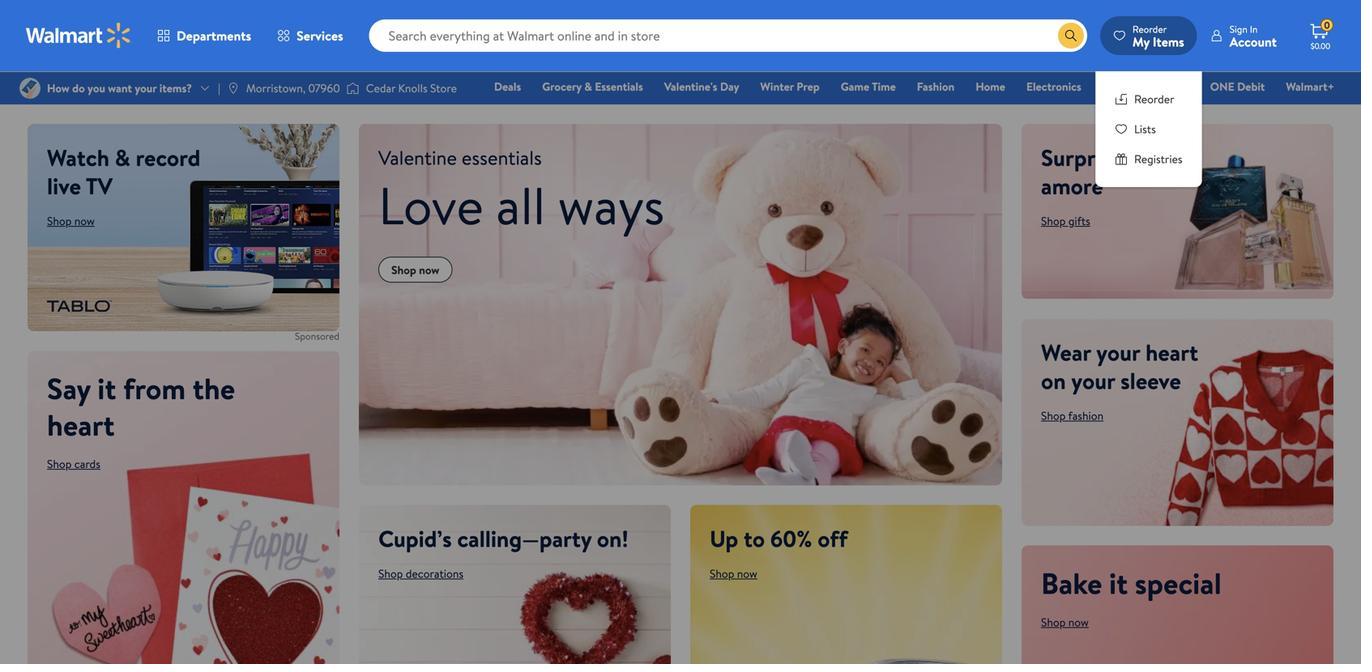 Task type: describe. For each thing, give the bounding box(es) containing it.
items
[[1153, 33, 1184, 51]]

essentials
[[595, 79, 643, 94]]

shop for watch & record live tv
[[47, 213, 72, 229]]

shop gifts
[[1041, 213, 1091, 229]]

fashion
[[917, 79, 955, 94]]

record
[[136, 142, 201, 173]]

home
[[976, 79, 1006, 94]]

account
[[1230, 33, 1277, 51]]

shop now for love all ways
[[391, 262, 439, 278]]

time
[[872, 79, 896, 94]]

grocery & essentials link
[[535, 78, 650, 95]]

deals link
[[487, 78, 529, 95]]

one
[[1210, 79, 1235, 94]]

shop fashion link
[[1041, 408, 1104, 424]]

shop decorations
[[378, 566, 464, 582]]

on!
[[597, 523, 629, 555]]

game time
[[841, 79, 896, 94]]

reorder my items
[[1133, 22, 1184, 51]]

shop for say it from the heart
[[47, 456, 72, 472]]

all
[[496, 169, 546, 241]]

love
[[378, 169, 484, 241]]

shop fashion
[[1041, 408, 1104, 424]]

sleeve
[[1121, 365, 1181, 397]]

walmart image
[[26, 23, 131, 49]]

wear
[[1041, 337, 1091, 368]]

departments
[[177, 27, 251, 45]]

fashion link
[[910, 78, 962, 95]]

your for surprise
[[1128, 142, 1172, 173]]

reorder for reorder
[[1134, 91, 1175, 107]]

game
[[841, 79, 870, 94]]

registries link
[[1115, 151, 1183, 168]]

winter prep
[[761, 79, 820, 94]]

fashion
[[1068, 408, 1104, 424]]

cupid's calling—party on!
[[378, 523, 629, 555]]

in
[[1250, 22, 1258, 36]]

amore
[[1041, 170, 1103, 202]]

the
[[193, 368, 235, 409]]

shop for cupid's calling—party on!
[[378, 566, 403, 582]]

game time link
[[834, 78, 903, 95]]

Search search field
[[369, 19, 1087, 52]]

tv
[[86, 170, 113, 202]]

now for bake
[[1069, 615, 1089, 630]]

shop now for bake it special
[[1041, 615, 1089, 630]]

heart inside say it from the heart
[[47, 405, 115, 445]]

valentine's
[[664, 79, 718, 94]]

your for wear
[[1097, 337, 1140, 368]]

special
[[1135, 563, 1222, 604]]

shop cards link
[[47, 456, 100, 472]]

baby
[[1103, 79, 1127, 94]]

lists
[[1134, 121, 1156, 137]]

grocery
[[542, 79, 582, 94]]

now for up
[[737, 566, 758, 582]]

shop gifts link
[[1041, 213, 1091, 229]]

shop for wear your heart on your sleeve
[[1041, 408, 1066, 424]]

60%
[[770, 523, 812, 555]]

to
[[744, 523, 765, 555]]

winter
[[761, 79, 794, 94]]

decorations
[[406, 566, 464, 582]]

prep
[[797, 79, 820, 94]]

watch
[[47, 142, 109, 173]]

electronics
[[1027, 79, 1082, 94]]

0
[[1324, 18, 1330, 32]]

valentine's day link
[[657, 78, 747, 95]]

winter prep link
[[753, 78, 827, 95]]

& for watch
[[115, 142, 130, 173]]



Task type: locate. For each thing, give the bounding box(es) containing it.
& right grocery
[[585, 79, 592, 94]]

calling—party
[[457, 523, 592, 555]]

sign
[[1230, 22, 1248, 36]]

up
[[710, 523, 738, 555]]

off
[[818, 523, 848, 555]]

from
[[123, 368, 186, 409]]

home link
[[968, 78, 1013, 95]]

on
[[1041, 365, 1066, 397]]

shop for up to 60% off
[[710, 566, 734, 582]]

now down bake
[[1069, 615, 1089, 630]]

shop now link
[[47, 213, 95, 229], [378, 257, 452, 283], [710, 566, 758, 582], [1041, 615, 1089, 630]]

1 vertical spatial &
[[115, 142, 130, 173]]

shop now down up
[[710, 566, 758, 582]]

reorder inside reorder my items
[[1133, 22, 1167, 36]]

services
[[297, 27, 343, 45]]

0 vertical spatial &
[[585, 79, 592, 94]]

shop now inside 'link'
[[391, 262, 439, 278]]

now down love
[[419, 262, 439, 278]]

shop down love
[[391, 262, 416, 278]]

shop now link down up
[[710, 566, 758, 582]]

shop decorations link
[[378, 566, 464, 582]]

shop now link down love
[[378, 257, 452, 283]]

day
[[720, 79, 739, 94]]

&
[[585, 79, 592, 94], [115, 142, 130, 173]]

$0.00
[[1311, 41, 1331, 51]]

reorder link
[[1115, 91, 1183, 108]]

heart inside 'wear your heart on your sleeve'
[[1146, 337, 1198, 368]]

0 horizontal spatial &
[[115, 142, 130, 173]]

valentine's day
[[664, 79, 739, 94]]

shop left fashion at the bottom of page
[[1041, 408, 1066, 424]]

0 horizontal spatial it
[[97, 368, 116, 409]]

it for from
[[97, 368, 116, 409]]

ways
[[558, 169, 665, 241]]

gifts
[[1069, 213, 1091, 229]]

reorder
[[1133, 22, 1167, 36], [1134, 91, 1175, 107]]

shop for bake it special
[[1041, 615, 1066, 630]]

shop now link for bake it special
[[1041, 615, 1089, 630]]

wear your heart on your sleeve
[[1041, 337, 1198, 397]]

1 vertical spatial heart
[[47, 405, 115, 445]]

shop down live
[[47, 213, 72, 229]]

shop now link down bake
[[1041, 615, 1089, 630]]

& right tv
[[115, 142, 130, 173]]

walmart+ link
[[1279, 78, 1342, 95]]

baby link
[[1095, 78, 1134, 95]]

services button
[[264, 16, 356, 55]]

now
[[74, 213, 95, 229], [419, 262, 439, 278], [737, 566, 758, 582], [1069, 615, 1089, 630]]

1 horizontal spatial it
[[1109, 563, 1128, 604]]

& inside watch & record live tv
[[115, 142, 130, 173]]

sponsored
[[295, 329, 340, 343]]

1 horizontal spatial heart
[[1146, 337, 1198, 368]]

departments button
[[144, 16, 264, 55]]

reorder inside reorder link
[[1134, 91, 1175, 107]]

shop down up
[[710, 566, 734, 582]]

shop down cupid's
[[378, 566, 403, 582]]

shop now down love
[[391, 262, 439, 278]]

one debit link
[[1203, 78, 1272, 95]]

reorder for reorder my items
[[1133, 22, 1167, 36]]

your down the lists link at right top
[[1128, 142, 1172, 173]]

1 vertical spatial reorder
[[1134, 91, 1175, 107]]

registry link
[[1141, 78, 1197, 95]]

it right the say
[[97, 368, 116, 409]]

0 vertical spatial it
[[97, 368, 116, 409]]

shop left cards
[[47, 456, 72, 472]]

love all ways
[[378, 169, 665, 241]]

electronics link
[[1019, 78, 1089, 95]]

bake
[[1041, 563, 1102, 604]]

my
[[1133, 33, 1150, 51]]

up to 60% off
[[710, 523, 848, 555]]

shop cards
[[47, 456, 100, 472]]

walmart+
[[1286, 79, 1335, 94]]

shop
[[47, 213, 72, 229], [1041, 213, 1066, 229], [391, 262, 416, 278], [1041, 408, 1066, 424], [47, 456, 72, 472], [378, 566, 403, 582], [710, 566, 734, 582], [1041, 615, 1066, 630]]

shop now link for love all ways
[[378, 257, 452, 283]]

registry
[[1148, 79, 1189, 94]]

your up fashion at the bottom of page
[[1072, 365, 1115, 397]]

shop now link for watch & record live tv
[[47, 213, 95, 229]]

now for watch
[[74, 213, 95, 229]]

now for love
[[419, 262, 439, 278]]

shop inside 'link'
[[391, 262, 416, 278]]

it inside say it from the heart
[[97, 368, 116, 409]]

it
[[97, 368, 116, 409], [1109, 563, 1128, 604]]

lists link
[[1115, 121, 1183, 138]]

shop for love all ways
[[391, 262, 416, 278]]

sign in account
[[1230, 22, 1277, 51]]

0 horizontal spatial heart
[[47, 405, 115, 445]]

registries
[[1134, 151, 1183, 167]]

shop now link for up to 60% off
[[710, 566, 758, 582]]

cards
[[74, 456, 100, 472]]

reorder up registry
[[1133, 22, 1167, 36]]

shop down bake
[[1041, 615, 1066, 630]]

shop now
[[47, 213, 95, 229], [391, 262, 439, 278], [710, 566, 758, 582], [1041, 615, 1089, 630]]

watch & record live tv
[[47, 142, 201, 202]]

shop for surprise your amore
[[1041, 213, 1066, 229]]

0 vertical spatial reorder
[[1133, 22, 1167, 36]]

shop now down bake
[[1041, 615, 1089, 630]]

now down to
[[737, 566, 758, 582]]

it right bake
[[1109, 563, 1128, 604]]

0 vertical spatial heart
[[1146, 337, 1198, 368]]

search icon image
[[1065, 29, 1078, 42]]

say it from the heart
[[47, 368, 235, 445]]

surprise
[[1041, 142, 1123, 173]]

1 horizontal spatial &
[[585, 79, 592, 94]]

shop left gifts at top
[[1041, 213, 1066, 229]]

shop now down live
[[47, 213, 95, 229]]

shop now for up to 60% off
[[710, 566, 758, 582]]

heart
[[1146, 337, 1198, 368], [47, 405, 115, 445]]

reorder up the lists link at right top
[[1134, 91, 1175, 107]]

debit
[[1237, 79, 1265, 94]]

1 vertical spatial it
[[1109, 563, 1128, 604]]

cupid's
[[378, 523, 452, 555]]

grocery & essentials
[[542, 79, 643, 94]]

say
[[47, 368, 90, 409]]

live
[[47, 170, 81, 202]]

now down tv
[[74, 213, 95, 229]]

your inside 'surprise your amore'
[[1128, 142, 1172, 173]]

shop now for watch & record live tv
[[47, 213, 95, 229]]

it for special
[[1109, 563, 1128, 604]]

your right wear
[[1097, 337, 1140, 368]]

surprise your amore
[[1041, 142, 1172, 202]]

one debit
[[1210, 79, 1265, 94]]

Walmart Site-Wide search field
[[369, 19, 1087, 52]]

& for grocery
[[585, 79, 592, 94]]

shop now link down live
[[47, 213, 95, 229]]

deals
[[494, 79, 521, 94]]

bake it special
[[1041, 563, 1222, 604]]

your
[[1128, 142, 1172, 173], [1097, 337, 1140, 368], [1072, 365, 1115, 397]]



Task type: vqa. For each thing, say whether or not it's contained in the screenshot.
Shop corresponding to Wear your heart on your sleeve
yes



